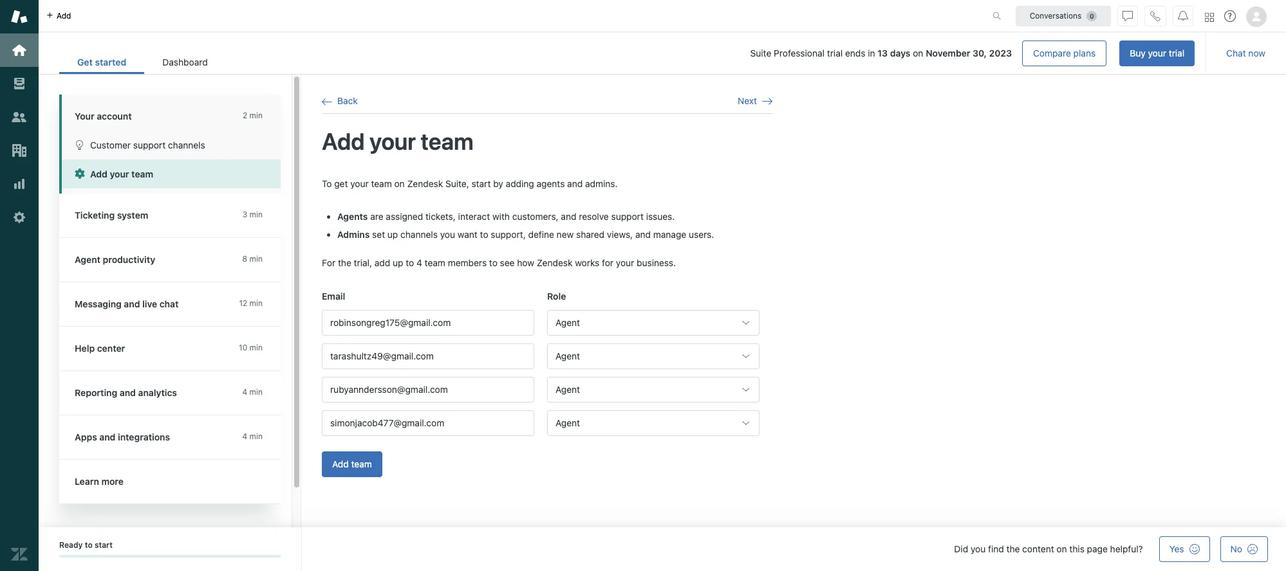 Task type: vqa. For each thing, say whether or not it's contained in the screenshot.
Buy Zendesk Sell 'Button'
no



Task type: locate. For each thing, give the bounding box(es) containing it.
your
[[1149, 48, 1167, 59], [370, 128, 416, 155], [110, 169, 129, 180], [351, 178, 369, 189], [616, 258, 635, 269]]

compare plans button
[[1023, 41, 1107, 66]]

0 horizontal spatial add your team
[[90, 169, 153, 180]]

add right trial,
[[375, 258, 390, 269]]

add
[[57, 11, 71, 20], [375, 258, 390, 269]]

professional
[[774, 48, 825, 59]]

channels inside button
[[168, 140, 205, 151]]

team inside content-title region
[[421, 128, 474, 155]]

you down tickets,
[[440, 229, 455, 240]]

and left analytics
[[120, 388, 136, 399]]

ticketing system heading
[[59, 194, 294, 238]]

organizations image
[[11, 142, 28, 159]]

4 inside apps and integrations heading
[[242, 432, 247, 442]]

agent button
[[547, 311, 760, 336], [547, 344, 760, 370], [547, 378, 760, 403], [547, 411, 760, 437]]

0 vertical spatial the
[[338, 258, 352, 269]]

tab list
[[59, 50, 226, 74]]

0 vertical spatial support
[[133, 140, 166, 151]]

zendesk image
[[11, 547, 28, 564]]

for
[[602, 258, 614, 269]]

messaging
[[75, 299, 122, 310]]

min for help center
[[250, 343, 263, 353]]

4 for reporting and analytics
[[242, 388, 247, 397]]

2 vertical spatial 4
[[242, 432, 247, 442]]

5 min from the top
[[250, 343, 263, 353]]

1 trial from the left
[[828, 48, 843, 59]]

you
[[440, 229, 455, 240], [971, 544, 986, 555]]

add for content-title region
[[322, 128, 365, 155]]

0 vertical spatial 4 min
[[242, 388, 263, 397]]

min for agent productivity
[[250, 254, 263, 264]]

to
[[322, 178, 332, 189]]

2 trial from the left
[[1170, 48, 1185, 59]]

0 vertical spatial add your team
[[322, 128, 474, 155]]

min inside your account heading
[[250, 111, 263, 120]]

0 horizontal spatial channels
[[168, 140, 205, 151]]

start left by on the top
[[472, 178, 491, 189]]

zendesk left "suite,"
[[407, 178, 443, 189]]

4
[[417, 258, 422, 269], [242, 388, 247, 397], [242, 432, 247, 442]]

yes
[[1170, 544, 1185, 555]]

apps and integrations
[[75, 432, 170, 443]]

up right trial,
[[393, 258, 403, 269]]

reporting image
[[11, 176, 28, 193]]

1 min from the top
[[250, 111, 263, 120]]

your account heading
[[59, 95, 294, 131]]

customer
[[90, 140, 131, 151]]

2 min
[[243, 111, 263, 120]]

2 min from the top
[[250, 210, 263, 220]]

how
[[517, 258, 535, 269]]

0 horizontal spatial trial
[[828, 48, 843, 59]]

2 vertical spatial add
[[332, 459, 349, 470]]

channels
[[168, 140, 205, 151], [401, 229, 438, 240]]

start inside 'footer'
[[95, 541, 113, 551]]

4 min for analytics
[[242, 388, 263, 397]]

channels down the assigned in the left of the page
[[401, 229, 438, 240]]

add for the add team button
[[332, 459, 349, 470]]

1 vertical spatial 4
[[242, 388, 247, 397]]

zendesk products image
[[1206, 13, 1215, 22]]

min inside reporting and analytics heading
[[250, 388, 263, 397]]

min inside apps and integrations heading
[[250, 432, 263, 442]]

to right ready
[[85, 541, 93, 551]]

zendesk right 'how'
[[537, 258, 573, 269]]

apps and integrations heading
[[59, 416, 294, 461]]

page
[[1088, 544, 1108, 555]]

region
[[322, 177, 773, 494]]

add your team inside add your team button
[[90, 169, 153, 180]]

0 horizontal spatial start
[[95, 541, 113, 551]]

members
[[448, 258, 487, 269]]

get started
[[77, 57, 126, 68]]

live
[[142, 299, 157, 310]]

2 agent button from the top
[[547, 344, 760, 370]]

admin image
[[11, 209, 28, 226]]

1 vertical spatial up
[[393, 258, 403, 269]]

this
[[1070, 544, 1085, 555]]

add your team inside content-title region
[[322, 128, 474, 155]]

1 vertical spatial you
[[971, 544, 986, 555]]

and up new
[[561, 211, 577, 222]]

section
[[236, 41, 1196, 66]]

users.
[[689, 229, 714, 240]]

dashboard tab
[[144, 50, 226, 74]]

0 horizontal spatial zendesk
[[407, 178, 443, 189]]

8 min
[[243, 254, 263, 264]]

1 vertical spatial 4 min
[[242, 432, 263, 442]]

0 horizontal spatial on
[[395, 178, 405, 189]]

support
[[133, 140, 166, 151], [612, 211, 644, 222]]

1 horizontal spatial channels
[[401, 229, 438, 240]]

to inside 'footer'
[[85, 541, 93, 551]]

4 min
[[242, 388, 263, 397], [242, 432, 263, 442]]

6 min from the top
[[250, 388, 263, 397]]

min for apps and integrations
[[250, 432, 263, 442]]

and right apps
[[99, 432, 116, 443]]

no
[[1231, 544, 1243, 555]]

agent inside "heading"
[[75, 254, 100, 265]]

resolve
[[579, 211, 609, 222]]

views,
[[607, 229, 633, 240]]

0 horizontal spatial support
[[133, 140, 166, 151]]

1 horizontal spatial add your team
[[322, 128, 474, 155]]

0 vertical spatial 4
[[417, 258, 422, 269]]

buy your trial
[[1130, 48, 1185, 59]]

0 vertical spatial add
[[57, 11, 71, 20]]

did
[[955, 544, 969, 555]]

chat
[[1227, 48, 1247, 59]]

on up the assigned in the left of the page
[[395, 178, 405, 189]]

to down the assigned in the left of the page
[[406, 258, 414, 269]]

zendesk support image
[[11, 8, 28, 25]]

dashboard
[[162, 57, 208, 68]]

1 vertical spatial add
[[375, 258, 390, 269]]

support up add your team button
[[133, 140, 166, 151]]

trial left 'ends'
[[828, 48, 843, 59]]

to right the want
[[480, 229, 489, 240]]

Email field
[[322, 311, 535, 336], [322, 344, 535, 370], [322, 378, 535, 403], [322, 411, 535, 437]]

channels up add your team button
[[168, 140, 205, 151]]

min inside help center heading
[[250, 343, 263, 353]]

help
[[75, 343, 95, 354]]

ticketing system
[[75, 210, 148, 221]]

agent button for fourth email field from the bottom
[[547, 311, 760, 336]]

1 vertical spatial support
[[612, 211, 644, 222]]

2 4 min from the top
[[242, 432, 263, 442]]

0 vertical spatial you
[[440, 229, 455, 240]]

section containing suite professional trial ends in
[[236, 41, 1196, 66]]

productivity
[[103, 254, 155, 265]]

1 horizontal spatial zendesk
[[537, 258, 573, 269]]

4 for apps and integrations
[[242, 432, 247, 442]]

for
[[322, 258, 336, 269]]

1 horizontal spatial on
[[913, 48, 924, 59]]

0 horizontal spatial the
[[338, 258, 352, 269]]

find
[[989, 544, 1005, 555]]

suite,
[[446, 178, 469, 189]]

4 email field from the top
[[322, 411, 535, 437]]

add inside content-title region
[[322, 128, 365, 155]]

1 horizontal spatial the
[[1007, 544, 1020, 555]]

back button
[[322, 95, 358, 107]]

up right 'set'
[[388, 229, 398, 240]]

4 inside reporting and analytics heading
[[242, 388, 247, 397]]

12 min
[[239, 299, 263, 309]]

0 vertical spatial channels
[[168, 140, 205, 151]]

add inside region
[[375, 258, 390, 269]]

min
[[250, 111, 263, 120], [250, 210, 263, 220], [250, 254, 263, 264], [250, 299, 263, 309], [250, 343, 263, 353], [250, 388, 263, 397], [250, 432, 263, 442]]

1 horizontal spatial add
[[375, 258, 390, 269]]

0 horizontal spatial you
[[440, 229, 455, 240]]

min inside ticketing system heading
[[250, 210, 263, 220]]

1 vertical spatial start
[[95, 541, 113, 551]]

agent productivity
[[75, 254, 155, 265]]

min inside messaging and live chat heading
[[250, 299, 263, 309]]

center
[[97, 343, 125, 354]]

1 horizontal spatial trial
[[1170, 48, 1185, 59]]

messaging and live chat
[[75, 299, 179, 310]]

4 min inside reporting and analytics heading
[[242, 388, 263, 397]]

support up views,
[[612, 211, 644, 222]]

4 min inside apps and integrations heading
[[242, 432, 263, 442]]

add right zendesk support icon at the top left
[[57, 11, 71, 20]]

notifications image
[[1179, 11, 1189, 21]]

next
[[738, 95, 757, 106]]

on right days
[[913, 48, 924, 59]]

4 agent button from the top
[[547, 411, 760, 437]]

you right "did"
[[971, 544, 986, 555]]

agent button for 2nd email field from the bottom of the region containing to get your team on zendesk suite, start by adding agents and admins.
[[547, 378, 760, 403]]

3 email field from the top
[[322, 378, 535, 403]]

start right ready
[[95, 541, 113, 551]]

trial for professional
[[828, 48, 843, 59]]

1 vertical spatial the
[[1007, 544, 1020, 555]]

are
[[370, 211, 384, 222]]

add team button
[[322, 452, 382, 478]]

0 horizontal spatial add
[[57, 11, 71, 20]]

1 horizontal spatial support
[[612, 211, 644, 222]]

min inside agent productivity "heading"
[[250, 254, 263, 264]]

1 4 min from the top
[[242, 388, 263, 397]]

0 vertical spatial on
[[913, 48, 924, 59]]

on left this
[[1057, 544, 1068, 555]]

admins
[[337, 229, 370, 240]]

7 min from the top
[[250, 432, 263, 442]]

8
[[243, 254, 247, 264]]

main element
[[0, 0, 39, 572]]

the right find
[[1007, 544, 1020, 555]]

button displays agent's chat status as invisible. image
[[1123, 11, 1134, 21]]

the
[[338, 258, 352, 269], [1007, 544, 1020, 555]]

to
[[480, 229, 489, 240], [406, 258, 414, 269], [489, 258, 498, 269], [85, 541, 93, 551]]

agent productivity heading
[[59, 238, 294, 283]]

1 horizontal spatial start
[[472, 178, 491, 189]]

November 30, 2023 text field
[[926, 48, 1013, 59]]

define
[[528, 229, 554, 240]]

3 min from the top
[[250, 254, 263, 264]]

team
[[421, 128, 474, 155], [132, 169, 153, 180], [371, 178, 392, 189], [425, 258, 446, 269], [351, 459, 372, 470]]

and left live
[[124, 299, 140, 310]]

ready to start
[[59, 541, 113, 551]]

1 email field from the top
[[322, 311, 535, 336]]

customer support channels button
[[62, 131, 281, 160]]

up
[[388, 229, 398, 240], [393, 258, 403, 269]]

reporting and analytics
[[75, 388, 177, 399]]

0 vertical spatial add
[[322, 128, 365, 155]]

get help image
[[1225, 10, 1237, 22]]

4 min from the top
[[250, 299, 263, 309]]

1 agent button from the top
[[547, 311, 760, 336]]

want
[[458, 229, 478, 240]]

trial down "notifications" icon
[[1170, 48, 1185, 59]]

1 vertical spatial on
[[395, 178, 405, 189]]

3 min
[[243, 210, 263, 220]]

1 vertical spatial channels
[[401, 229, 438, 240]]

min for ticketing system
[[250, 210, 263, 220]]

add your team button
[[62, 160, 281, 189]]

the right for
[[338, 258, 352, 269]]

add your team
[[322, 128, 474, 155], [90, 169, 153, 180]]

10
[[239, 343, 247, 353]]

2 vertical spatial on
[[1057, 544, 1068, 555]]

learn more button
[[59, 461, 278, 504]]

0 vertical spatial start
[[472, 178, 491, 189]]

messaging and live chat heading
[[59, 283, 294, 327]]

trial inside button
[[1170, 48, 1185, 59]]

footer
[[39, 528, 1287, 572]]

1 vertical spatial add your team
[[90, 169, 153, 180]]

3 agent button from the top
[[547, 378, 760, 403]]



Task type: describe. For each thing, give the bounding box(es) containing it.
compare
[[1034, 48, 1072, 59]]

agents
[[337, 211, 368, 222]]

views image
[[11, 75, 28, 92]]

more
[[101, 477, 124, 488]]

chat now button
[[1217, 41, 1277, 66]]

min for your account
[[250, 111, 263, 120]]

get
[[77, 57, 93, 68]]

start inside region
[[472, 178, 491, 189]]

agent button for third email field from the bottom
[[547, 344, 760, 370]]

and right views,
[[636, 229, 651, 240]]

interact
[[458, 211, 490, 222]]

in
[[868, 48, 876, 59]]

and right agents
[[568, 178, 583, 189]]

issues.
[[646, 211, 675, 222]]

10 min
[[239, 343, 263, 353]]

ticketing
[[75, 210, 115, 221]]

2 horizontal spatial on
[[1057, 544, 1068, 555]]

help center
[[75, 343, 125, 354]]

support inside button
[[133, 140, 166, 151]]

agents are assigned tickets, interact with customers, and resolve support issues.
[[337, 211, 675, 222]]

min for reporting and analytics
[[250, 388, 263, 397]]

reporting and analytics heading
[[59, 372, 294, 416]]

shared
[[576, 229, 605, 240]]

learn more heading
[[59, 461, 294, 505]]

learn
[[75, 477, 99, 488]]

plans
[[1074, 48, 1096, 59]]

compare plans
[[1034, 48, 1096, 59]]

assigned
[[386, 211, 423, 222]]

4 min for integrations
[[242, 432, 263, 442]]

business.
[[637, 258, 676, 269]]

days
[[891, 48, 911, 59]]

0 vertical spatial zendesk
[[407, 178, 443, 189]]

buy your trial button
[[1120, 41, 1196, 66]]

content-title region
[[322, 127, 773, 157]]

reporting
[[75, 388, 117, 399]]

yes button
[[1160, 537, 1211, 563]]

1 vertical spatial zendesk
[[537, 258, 573, 269]]

12
[[239, 299, 247, 309]]

progress-bar progress bar
[[59, 556, 281, 559]]

get started image
[[11, 42, 28, 59]]

trial,
[[354, 258, 372, 269]]

13
[[878, 48, 888, 59]]

support,
[[491, 229, 526, 240]]

your inside content-title region
[[370, 128, 416, 155]]

suite
[[751, 48, 772, 59]]

adding
[[506, 178, 534, 189]]

add inside popup button
[[57, 11, 71, 20]]

role
[[547, 291, 566, 302]]

your account
[[75, 111, 132, 122]]

by
[[494, 178, 504, 189]]

chat now
[[1227, 48, 1266, 59]]

min for messaging and live chat
[[250, 299, 263, 309]]

customer support channels
[[90, 140, 205, 151]]

customers image
[[11, 109, 28, 126]]

did you find the content on this page helpful?
[[955, 544, 1144, 555]]

support inside region
[[612, 211, 644, 222]]

system
[[117, 210, 148, 221]]

analytics
[[138, 388, 177, 399]]

see
[[500, 258, 515, 269]]

customers,
[[513, 211, 559, 222]]

your inside section
[[1149, 48, 1167, 59]]

0 vertical spatial up
[[388, 229, 398, 240]]

next button
[[738, 95, 773, 107]]

no button
[[1221, 537, 1269, 563]]

to get your team on zendesk suite, start by adding agents and admins.
[[322, 178, 618, 189]]

your
[[75, 111, 94, 122]]

helpful?
[[1111, 544, 1144, 555]]

content
[[1023, 544, 1055, 555]]

started
[[95, 57, 126, 68]]

account
[[97, 111, 132, 122]]

admins set up channels you want to support, define new shared views, and manage users.
[[337, 229, 714, 240]]

and inside heading
[[124, 299, 140, 310]]

1 horizontal spatial you
[[971, 544, 986, 555]]

help center heading
[[59, 327, 294, 372]]

you inside region
[[440, 229, 455, 240]]

get
[[334, 178, 348, 189]]

manage
[[654, 229, 687, 240]]

2 email field from the top
[[322, 344, 535, 370]]

works
[[575, 258, 600, 269]]

email
[[322, 291, 345, 302]]

to left see
[[489, 258, 498, 269]]

buy
[[1130, 48, 1146, 59]]

add button
[[39, 0, 79, 32]]

ends
[[846, 48, 866, 59]]

agent button for 1st email field from the bottom of the region containing to get your team on zendesk suite, start by adding agents and admins.
[[547, 411, 760, 437]]

admins.
[[585, 178, 618, 189]]

trial for your
[[1170, 48, 1185, 59]]

november
[[926, 48, 971, 59]]

footer containing did you find the content on this page helpful?
[[39, 528, 1287, 572]]

chat
[[160, 299, 179, 310]]

back
[[337, 95, 358, 106]]

region containing to get your team on zendesk suite, start by adding agents and admins.
[[322, 177, 773, 494]]

set
[[372, 229, 385, 240]]

2023
[[990, 48, 1013, 59]]

tab list containing get started
[[59, 50, 226, 74]]

conversations button
[[1016, 5, 1112, 26]]

integrations
[[118, 432, 170, 443]]

apps
[[75, 432, 97, 443]]

1 vertical spatial add
[[90, 169, 108, 180]]

tickets,
[[426, 211, 456, 222]]

ready
[[59, 541, 83, 551]]



